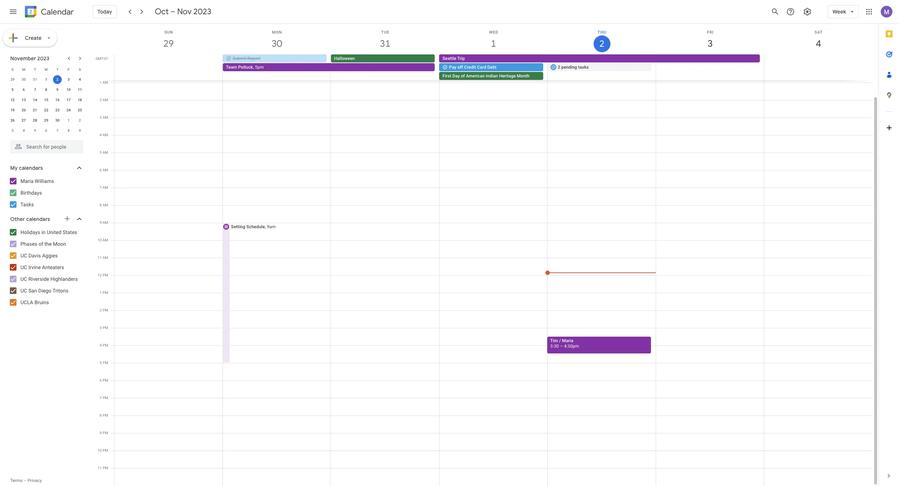 Task type: vqa. For each thing, say whether or not it's contained in the screenshot.
Go back image on the top of page
no



Task type: describe. For each thing, give the bounding box(es) containing it.
7 pm
[[100, 396, 108, 400]]

pm for 4 pm
[[103, 343, 108, 348]]

9 for 'december 9' element
[[79, 129, 81, 133]]

29 inside grid
[[163, 38, 173, 50]]

calendars for my calendars
[[19, 165, 43, 171]]

10 for 10
[[67, 88, 71, 92]]

pm for 3 pm
[[103, 326, 108, 330]]

11 for 11 am
[[98, 256, 102, 260]]

holidays
[[20, 229, 40, 235]]

14
[[33, 98, 37, 102]]

2 t from the left
[[56, 67, 59, 71]]

row group containing 29
[[7, 75, 86, 136]]

25 element
[[75, 106, 84, 115]]

american
[[466, 73, 485, 79]]

oct
[[155, 7, 169, 17]]

am for 9 am
[[103, 221, 108, 225]]

4 for 4 am
[[100, 133, 102, 137]]

davis
[[28, 253, 41, 259]]

2 pending tasks button
[[548, 63, 652, 71]]

uc irvine anteaters
[[20, 265, 64, 270]]

m
[[22, 67, 25, 71]]

8 for 8 pm
[[100, 414, 102, 418]]

create
[[25, 35, 42, 41]]

pm for 11 pm
[[103, 466, 108, 470]]

seattle trip
[[443, 56, 465, 61]]

– for privacy
[[24, 478, 27, 483]]

sat
[[815, 30, 823, 35]]

, for schedule
[[265, 224, 266, 229]]

pay
[[449, 65, 456, 70]]

riverside
[[28, 276, 49, 282]]

december 7 element
[[53, 126, 62, 135]]

1 pm
[[100, 291, 108, 295]]

26 element
[[8, 116, 17, 125]]

moon
[[53, 241, 66, 247]]

phases of the moon
[[20, 241, 66, 247]]

29 link
[[160, 35, 177, 52]]

10 element
[[64, 86, 73, 94]]

grid containing 29
[[94, 24, 879, 486]]

10 for 10 am
[[98, 238, 102, 242]]

maria inside my calendars list
[[20, 178, 33, 184]]

holidays in united states
[[20, 229, 77, 235]]

settings menu image
[[803, 7, 812, 16]]

other calendars
[[10, 216, 50, 223]]

states
[[63, 229, 77, 235]]

calendar element
[[23, 4, 74, 20]]

am for 11 am
[[103, 256, 108, 260]]

december 5 element
[[31, 126, 39, 135]]

22
[[44, 108, 48, 112]]

13 element
[[19, 96, 28, 105]]

22 element
[[42, 106, 51, 115]]

19 element
[[8, 106, 17, 115]]

tim / maria 3:30 – 4:30pm
[[550, 338, 579, 349]]

15
[[44, 98, 48, 102]]

29 element
[[42, 116, 51, 125]]

uc for uc davis aggies
[[20, 253, 27, 259]]

of inside other calendars list
[[39, 241, 43, 247]]

– inside tim / maria 3:30 – 4:30pm
[[560, 344, 563, 349]]

thu 2
[[598, 30, 607, 50]]

fri
[[707, 30, 714, 35]]

pm for 1 pm
[[103, 291, 108, 295]]

december 2 element
[[75, 116, 84, 125]]

25
[[78, 108, 82, 112]]

first day of american indian heritage month
[[443, 73, 530, 79]]

17
[[67, 98, 71, 102]]

24 element
[[64, 106, 73, 115]]

fri 3
[[707, 30, 714, 50]]

17 element
[[64, 96, 73, 105]]

november
[[10, 55, 36, 62]]

uc for uc riverside highlanders
[[20, 276, 27, 282]]

october 31 element
[[31, 75, 39, 84]]

am for 8 am
[[103, 203, 108, 207]]

sun 29
[[163, 30, 173, 50]]

calendar
[[41, 7, 74, 17]]

seattle
[[443, 56, 456, 61]]

pm for 6 pm
[[103, 379, 108, 383]]

anteaters
[[42, 265, 64, 270]]

december 1 element
[[64, 116, 73, 125]]

4 am
[[100, 133, 108, 137]]

today
[[98, 8, 112, 15]]

pm for 5 pm
[[103, 361, 108, 365]]

2 s from the left
[[79, 67, 81, 71]]

28 element
[[31, 116, 39, 125]]

week button
[[828, 3, 859, 20]]

privacy link
[[28, 478, 42, 483]]

3 pm
[[100, 326, 108, 330]]

30 for 30 element
[[55, 118, 60, 122]]

30 for october 30 element
[[22, 77, 26, 81]]

6 for 6 pm
[[100, 379, 102, 383]]

2 for 2 am
[[100, 98, 102, 102]]

month
[[517, 73, 530, 79]]

today button
[[93, 3, 117, 20]]

10 for 10 pm
[[98, 449, 102, 453]]

my calendars list
[[1, 175, 91, 210]]

irvine
[[28, 265, 41, 270]]

sun
[[164, 30, 173, 35]]

terms
[[10, 478, 23, 483]]

13
[[22, 98, 26, 102]]

6 for 6 am
[[100, 168, 102, 172]]

row containing s
[[7, 64, 86, 75]]

other calendars button
[[1, 213, 91, 225]]

2 link
[[594, 35, 610, 52]]

19
[[10, 108, 15, 112]]

4 for december 4 element
[[23, 129, 25, 133]]

calendars for other calendars
[[26, 216, 50, 223]]

10 am
[[98, 238, 108, 242]]

9 am
[[100, 221, 108, 225]]

phases
[[20, 241, 37, 247]]

pending
[[561, 65, 577, 70]]

san
[[28, 288, 37, 294]]

uc davis aggies
[[20, 253, 58, 259]]

tue 31
[[380, 30, 390, 50]]

my calendars button
[[1, 162, 91, 174]]

9 pm
[[100, 431, 108, 435]]

12 pm
[[98, 273, 108, 277]]

add other calendars image
[[64, 215, 71, 223]]

am for 3 am
[[103, 115, 108, 119]]

november 2023 grid
[[7, 64, 86, 136]]

calendar heading
[[39, 7, 74, 17]]

submit
[[233, 56, 246, 61]]

create button
[[3, 29, 57, 47]]

4 inside sat 4
[[816, 38, 821, 50]]

28
[[33, 118, 37, 122]]

am for 6 am
[[103, 168, 108, 172]]

main drawer image
[[9, 7, 18, 16]]

my
[[10, 165, 18, 171]]

united
[[47, 229, 61, 235]]

5 pm
[[100, 361, 108, 365]]

october 30 element
[[19, 75, 28, 84]]

12 element
[[8, 96, 17, 105]]

pm for 12 pm
[[103, 273, 108, 277]]

7 down october 31 element
[[34, 88, 36, 92]]

w
[[45, 67, 48, 71]]

1 inside wed 1
[[491, 38, 496, 50]]

07
[[104, 57, 108, 61]]

3 for 3 pm
[[100, 326, 102, 330]]

pm for 9 pm
[[103, 431, 108, 435]]

1 down w
[[45, 77, 47, 81]]

am for 10 am
[[103, 238, 108, 242]]

0 horizontal spatial 2023
[[37, 55, 49, 62]]

pm for 2 pm
[[103, 308, 108, 312]]

terms – privacy
[[10, 478, 42, 483]]

december 8 element
[[64, 126, 73, 135]]

ucla
[[20, 300, 33, 305]]

tritons
[[53, 288, 68, 294]]

Search for people text field
[[15, 140, 79, 153]]

row containing submit report
[[111, 54, 879, 81]]

terms link
[[10, 478, 23, 483]]

row containing 3
[[7, 126, 86, 136]]

3 link
[[702, 35, 719, 52]]

8 pm
[[100, 414, 108, 418]]

18 element
[[75, 96, 84, 105]]

gmt-07
[[96, 57, 108, 61]]



Task type: locate. For each thing, give the bounding box(es) containing it.
2, today element
[[53, 75, 62, 84]]

of left the
[[39, 241, 43, 247]]

3
[[707, 38, 713, 50], [68, 77, 70, 81], [100, 115, 102, 119], [12, 129, 14, 133], [100, 326, 102, 330]]

10 up 11 pm
[[98, 449, 102, 453]]

5 down 28 element
[[34, 129, 36, 133]]

row containing 29
[[7, 75, 86, 85]]

26
[[10, 118, 15, 122]]

2 horizontal spatial 30
[[271, 38, 282, 50]]

am down '8 am'
[[103, 221, 108, 225]]

t up october 31 element
[[34, 67, 36, 71]]

am for 7 am
[[103, 186, 108, 190]]

8 pm from the top
[[103, 396, 108, 400]]

7
[[34, 88, 36, 92], [56, 129, 58, 133], [100, 186, 102, 190], [100, 396, 102, 400]]

team potluck , 5pm
[[226, 65, 264, 70]]

0 vertical spatial 2023
[[193, 7, 211, 17]]

5 for 5 am
[[100, 151, 102, 155]]

pm up the 5 pm
[[103, 343, 108, 348]]

maria
[[20, 178, 33, 184], [562, 338, 574, 343]]

maria up birthdays
[[20, 178, 33, 184]]

uc left irvine
[[20, 265, 27, 270]]

1 horizontal spatial s
[[79, 67, 81, 71]]

1 vertical spatial 31
[[33, 77, 37, 81]]

0 horizontal spatial of
[[39, 241, 43, 247]]

my calendars
[[10, 165, 43, 171]]

3 up 4 pm
[[100, 326, 102, 330]]

of right day
[[461, 73, 465, 79]]

0 horizontal spatial ,
[[253, 65, 254, 70]]

1 am from the top
[[103, 80, 108, 84]]

s up october 29 element
[[11, 67, 14, 71]]

aggies
[[42, 253, 58, 259]]

off
[[458, 65, 463, 70]]

card
[[477, 65, 486, 70]]

cell containing tim / maria
[[545, 65, 656, 486]]

6 am from the top
[[103, 168, 108, 172]]

row group
[[7, 75, 86, 136]]

tim
[[550, 338, 558, 343]]

3 am from the top
[[103, 115, 108, 119]]

0 vertical spatial –
[[171, 7, 175, 17]]

– for nov
[[171, 7, 175, 17]]

1 vertical spatial calendars
[[26, 216, 50, 223]]

9 am from the top
[[103, 221, 108, 225]]

5 up the 6 pm at bottom
[[100, 361, 102, 365]]

1
[[491, 38, 496, 50], [45, 77, 47, 81], [100, 80, 102, 84], [68, 118, 70, 122], [100, 291, 102, 295]]

4 inside december 4 element
[[23, 129, 25, 133]]

9 down december 2 element
[[79, 129, 81, 133]]

2 inside thu 2
[[599, 38, 604, 50]]

pm up 4 pm
[[103, 326, 108, 330]]

maria inside tim / maria 3:30 – 4:30pm
[[562, 338, 574, 343]]

4 up the 5 pm
[[100, 343, 102, 348]]

am for 2 am
[[103, 98, 108, 102]]

week
[[833, 8, 846, 15]]

2 cell
[[52, 75, 63, 85]]

5 inside december 5 element
[[34, 129, 36, 133]]

10 inside '10' element
[[67, 88, 71, 92]]

indian
[[486, 73, 498, 79]]

calendars up in at the left top of the page
[[26, 216, 50, 223]]

4 pm
[[100, 343, 108, 348]]

halloween
[[334, 56, 355, 61]]

1 horizontal spatial 29
[[44, 118, 48, 122]]

1 t from the left
[[34, 67, 36, 71]]

5 down october 29 element
[[12, 88, 14, 92]]

2 am
[[100, 98, 108, 102]]

31 inside october 31 element
[[33, 77, 37, 81]]

maria williams
[[20, 178, 54, 184]]

1 vertical spatial 29
[[10, 77, 15, 81]]

f
[[68, 67, 70, 71]]

8 down december 1 'element'
[[68, 129, 70, 133]]

am up 2 am
[[103, 80, 108, 84]]

december 4 element
[[19, 126, 28, 135]]

pm down 10 pm
[[103, 466, 108, 470]]

– right terms
[[24, 478, 27, 483]]

1 down wed
[[491, 38, 496, 50]]

pm for 8 pm
[[103, 414, 108, 418]]

the
[[45, 241, 52, 247]]

pm up the 2 pm
[[103, 291, 108, 295]]

29 down "sun"
[[163, 38, 173, 50]]

0 vertical spatial maria
[[20, 178, 33, 184]]

1 vertical spatial of
[[39, 241, 43, 247]]

8 for december 8 element
[[68, 129, 70, 133]]

1 vertical spatial –
[[560, 344, 563, 349]]

21
[[33, 108, 37, 112]]

12 for 12
[[10, 98, 15, 102]]

9 pm from the top
[[103, 414, 108, 418]]

5 pm from the top
[[103, 343, 108, 348]]

30 inside mon 30
[[271, 38, 282, 50]]

8 up 15
[[45, 88, 47, 92]]

uc for uc irvine anteaters
[[20, 265, 27, 270]]

23 element
[[53, 106, 62, 115]]

30 down the 23 element
[[55, 118, 60, 122]]

other calendars list
[[1, 227, 91, 308]]

2 inside 'button'
[[558, 65, 560, 70]]

5 am from the top
[[103, 151, 108, 155]]

4 pm from the top
[[103, 326, 108, 330]]

cell containing seattle trip
[[439, 54, 764, 81]]

– right oct
[[171, 7, 175, 17]]

uc left riverside
[[20, 276, 27, 282]]

7 pm from the top
[[103, 379, 108, 383]]

2 vertical spatial –
[[24, 478, 27, 483]]

2 uc from the top
[[20, 265, 27, 270]]

pm up 1 pm
[[103, 273, 108, 277]]

11 down 10 pm
[[98, 466, 102, 470]]

3 pm from the top
[[103, 308, 108, 312]]

am up 12 pm
[[103, 256, 108, 260]]

11 for 11 pm
[[98, 466, 102, 470]]

1 up 2 am
[[100, 80, 102, 84]]

pm
[[103, 273, 108, 277], [103, 291, 108, 295], [103, 308, 108, 312], [103, 326, 108, 330], [103, 343, 108, 348], [103, 361, 108, 365], [103, 379, 108, 383], [103, 396, 108, 400], [103, 414, 108, 418], [103, 431, 108, 435], [103, 449, 108, 453], [103, 466, 108, 470]]

14 element
[[31, 96, 39, 105]]

pm up 7 pm
[[103, 379, 108, 383]]

6 up 7 pm
[[100, 379, 102, 383]]

december 6 element
[[42, 126, 51, 135]]

oct – nov 2023
[[155, 7, 211, 17]]

pm down 9 pm
[[103, 449, 108, 453]]

0 horizontal spatial maria
[[20, 178, 33, 184]]

6 down 29 element
[[45, 129, 47, 133]]

pm for 7 pm
[[103, 396, 108, 400]]

mon
[[272, 30, 282, 35]]

cell containing setting schedule
[[222, 65, 331, 486]]

7 for december 7 element
[[56, 129, 58, 133]]

10 up 11 am
[[98, 238, 102, 242]]

None search field
[[0, 137, 91, 153]]

1 horizontal spatial 12
[[98, 273, 102, 277]]

am for 5 am
[[103, 151, 108, 155]]

16 element
[[53, 96, 62, 105]]

10 am from the top
[[103, 238, 108, 242]]

15 element
[[42, 96, 51, 105]]

maria up 4:30pm
[[562, 338, 574, 343]]

thu
[[598, 30, 607, 35]]

uc
[[20, 253, 27, 259], [20, 265, 27, 270], [20, 276, 27, 282], [20, 288, 27, 294]]

tasks
[[20, 202, 34, 208]]

am up 7 am at the left
[[103, 168, 108, 172]]

row containing 26
[[7, 115, 86, 126]]

29 for october 29 element
[[10, 77, 15, 81]]

6 down october 30 element
[[23, 88, 25, 92]]

5
[[12, 88, 14, 92], [34, 129, 36, 133], [100, 151, 102, 155], [100, 361, 102, 365]]

highlanders
[[50, 276, 78, 282]]

7 down the 6 pm at bottom
[[100, 396, 102, 400]]

tue
[[381, 30, 390, 35]]

3 uc from the top
[[20, 276, 27, 282]]

row containing setting schedule
[[111, 65, 873, 486]]

pm up 9 pm
[[103, 414, 108, 418]]

0 vertical spatial ,
[[253, 65, 254, 70]]

2 horizontal spatial –
[[560, 344, 563, 349]]

0 vertical spatial 10
[[67, 88, 71, 92]]

8 for 8 am
[[100, 203, 102, 207]]

1 vertical spatial maria
[[562, 338, 574, 343]]

seattle trip button
[[439, 54, 760, 62]]

10 pm from the top
[[103, 431, 108, 435]]

first
[[443, 73, 451, 79]]

0 vertical spatial 29
[[163, 38, 173, 50]]

1 vertical spatial 10
[[98, 238, 102, 242]]

pay off credit card debt button
[[439, 63, 543, 71]]

18
[[78, 98, 82, 102]]

4 am from the top
[[103, 133, 108, 137]]

row
[[111, 54, 879, 81], [7, 64, 86, 75], [111, 65, 873, 486], [7, 75, 86, 85], [7, 85, 86, 95], [7, 95, 86, 105], [7, 105, 86, 115], [7, 115, 86, 126], [7, 126, 86, 136]]

8 am
[[100, 203, 108, 207]]

12 up 19
[[10, 98, 15, 102]]

submit report button
[[223, 54, 327, 62]]

11 pm
[[98, 466, 108, 470]]

3 down "fri" on the top right of page
[[707, 38, 713, 50]]

uc left the davis at the left bottom of page
[[20, 253, 27, 259]]

2 for december 2 element
[[79, 118, 81, 122]]

1 for 1 pm
[[100, 291, 102, 295]]

4 uc from the top
[[20, 288, 27, 294]]

s
[[11, 67, 14, 71], [79, 67, 81, 71]]

7 down 30 element
[[56, 129, 58, 133]]

5 for december 5 element
[[34, 129, 36, 133]]

0 vertical spatial 11
[[78, 88, 82, 92]]

2 vertical spatial 11
[[98, 466, 102, 470]]

9 for 9 am
[[100, 221, 102, 225]]

5 up 6 am
[[100, 151, 102, 155]]

day
[[453, 73, 460, 79]]

am up 9 am
[[103, 203, 108, 207]]

6 up 7 am at the left
[[100, 168, 102, 172]]

9
[[56, 88, 58, 92], [79, 129, 81, 133], [100, 221, 102, 225], [100, 431, 102, 435]]

4 up 11 element
[[79, 77, 81, 81]]

row containing 12
[[7, 95, 86, 105]]

1 horizontal spatial maria
[[562, 338, 574, 343]]

pm for 10 pm
[[103, 449, 108, 453]]

31 inside grid
[[380, 38, 390, 50]]

1 am
[[100, 80, 108, 84]]

0 horizontal spatial 12
[[10, 98, 15, 102]]

mon 30
[[271, 30, 282, 50]]

1 vertical spatial ,
[[265, 224, 266, 229]]

29
[[163, 38, 173, 50], [10, 77, 15, 81], [44, 118, 48, 122]]

pm down 8 pm
[[103, 431, 108, 435]]

2 vertical spatial 10
[[98, 449, 102, 453]]

1 pm from the top
[[103, 273, 108, 277]]

first day of american indian heritage month button
[[439, 72, 543, 80]]

2
[[599, 38, 604, 50], [558, 65, 560, 70], [56, 77, 58, 81], [100, 98, 102, 102], [79, 118, 81, 122], [100, 308, 102, 312]]

, left 9am
[[265, 224, 266, 229]]

pm up the 6 pm at bottom
[[103, 361, 108, 365]]

1 horizontal spatial ,
[[265, 224, 266, 229]]

2 for 2, today 'element'
[[56, 77, 58, 81]]

2 am from the top
[[103, 98, 108, 102]]

s right "f" on the top left of the page
[[79, 67, 81, 71]]

9 for 9 pm
[[100, 431, 102, 435]]

11 element
[[75, 86, 84, 94]]

1 s from the left
[[11, 67, 14, 71]]

debt
[[487, 65, 497, 70]]

8 up 9 am
[[100, 203, 102, 207]]

7 am from the top
[[103, 186, 108, 190]]

5pm
[[255, 65, 264, 70]]

3 for 3 am
[[100, 115, 102, 119]]

0 horizontal spatial 30
[[22, 77, 26, 81]]

1 horizontal spatial 30
[[55, 118, 60, 122]]

31 right october 30 element
[[33, 77, 37, 81]]

10
[[67, 88, 71, 92], [98, 238, 102, 242], [98, 449, 102, 453]]

am for 4 am
[[103, 133, 108, 137]]

4:30pm
[[564, 344, 579, 349]]

am down 9 am
[[103, 238, 108, 242]]

1 inside 'element'
[[68, 118, 70, 122]]

december 3 element
[[8, 126, 17, 135]]

12 for 12 pm
[[98, 273, 102, 277]]

10 pm
[[98, 449, 108, 453]]

29 for 29 element
[[44, 118, 48, 122]]

october 29 element
[[8, 75, 17, 84]]

3 down 2 am
[[100, 115, 102, 119]]

/
[[559, 338, 561, 343]]

7 for 7 pm
[[100, 396, 102, 400]]

0 vertical spatial 12
[[10, 98, 15, 102]]

2 vertical spatial 29
[[44, 118, 48, 122]]

4
[[816, 38, 821, 50], [79, 77, 81, 81], [23, 129, 25, 133], [100, 133, 102, 137], [100, 343, 102, 348]]

1 horizontal spatial 31
[[380, 38, 390, 50]]

1 horizontal spatial t
[[56, 67, 59, 71]]

12 inside november 2023 "grid"
[[10, 98, 15, 102]]

1 down 24 element
[[68, 118, 70, 122]]

pay off credit card debt
[[449, 65, 497, 70]]

10 up 17 on the top of the page
[[67, 88, 71, 92]]

am up '8 am'
[[103, 186, 108, 190]]

tasks
[[578, 65, 589, 70]]

7 up '8 am'
[[100, 186, 102, 190]]

7 for 7 am
[[100, 186, 102, 190]]

3 down "f" on the top left of the page
[[68, 77, 70, 81]]

7 am
[[100, 186, 108, 190]]

uc san diego tritons
[[20, 288, 68, 294]]

am up 6 am
[[103, 151, 108, 155]]

4 down sat
[[816, 38, 821, 50]]

am for 1 am
[[103, 80, 108, 84]]

uc for uc san diego tritons
[[20, 288, 27, 294]]

8 down 7 pm
[[100, 414, 102, 418]]

29 inside 29 element
[[44, 118, 48, 122]]

31 down "tue"
[[380, 38, 390, 50]]

report
[[247, 56, 261, 61]]

27 element
[[19, 116, 28, 125]]

11 am from the top
[[103, 256, 108, 260]]

am
[[103, 80, 108, 84], [103, 98, 108, 102], [103, 115, 108, 119], [103, 133, 108, 137], [103, 151, 108, 155], [103, 168, 108, 172], [103, 186, 108, 190], [103, 203, 108, 207], [103, 221, 108, 225], [103, 238, 108, 242], [103, 256, 108, 260]]

uc riverside highlanders
[[20, 276, 78, 282]]

1 vertical spatial 11
[[98, 256, 102, 260]]

setting schedule , 9am
[[231, 224, 276, 229]]

2 inside 'element'
[[56, 77, 58, 81]]

uc left san
[[20, 288, 27, 294]]

23
[[55, 108, 60, 112]]

5 am
[[100, 151, 108, 155]]

grid
[[94, 24, 879, 486]]

11 pm from the top
[[103, 449, 108, 453]]

sat 4
[[815, 30, 823, 50]]

2 pm from the top
[[103, 291, 108, 295]]

12 down 11 am
[[98, 273, 102, 277]]

, left 5pm
[[253, 65, 254, 70]]

3 down 26 element
[[12, 129, 14, 133]]

diego
[[38, 288, 51, 294]]

pm up 3 pm
[[103, 308, 108, 312]]

of inside button
[[461, 73, 465, 79]]

in
[[41, 229, 46, 235]]

december 9 element
[[75, 126, 84, 135]]

11 inside 11 element
[[78, 88, 82, 92]]

1 vertical spatial 2023
[[37, 55, 49, 62]]

30 element
[[53, 116, 62, 125]]

9 down 2, today 'element'
[[56, 88, 58, 92]]

24
[[67, 108, 71, 112]]

1 for december 1 'element'
[[68, 118, 70, 122]]

0 horizontal spatial s
[[11, 67, 14, 71]]

cell containing submit report
[[223, 54, 439, 81]]

4 for 4 pm
[[100, 343, 102, 348]]

pm down the 6 pm at bottom
[[103, 396, 108, 400]]

6 pm from the top
[[103, 361, 108, 365]]

1 uc from the top
[[20, 253, 27, 259]]

– down /
[[560, 344, 563, 349]]

2 vertical spatial 30
[[55, 118, 60, 122]]

2 pending tasks
[[558, 65, 589, 70]]

row containing 19
[[7, 105, 86, 115]]

29 down 22 element
[[44, 118, 48, 122]]

2 for 2 pending tasks
[[558, 65, 560, 70]]

3 for 'december 3' element
[[12, 129, 14, 133]]

11 down 10 am
[[98, 256, 102, 260]]

4 down "27" element
[[23, 129, 25, 133]]

0 vertical spatial 30
[[271, 38, 282, 50]]

0 vertical spatial calendars
[[19, 165, 43, 171]]

4 up 5 am
[[100, 133, 102, 137]]

2 horizontal spatial 29
[[163, 38, 173, 50]]

6 for december 6 element on the left top of page
[[45, 129, 47, 133]]

27
[[22, 118, 26, 122]]

row containing 5
[[7, 85, 86, 95]]

12 pm from the top
[[103, 466, 108, 470]]

30 down m
[[22, 77, 26, 81]]

0 vertical spatial of
[[461, 73, 465, 79]]

11 up the 18
[[78, 88, 82, 92]]

1 down 12 pm
[[100, 291, 102, 295]]

2023 right the "nov"
[[193, 7, 211, 17]]

9 up 10 am
[[100, 221, 102, 225]]

1 horizontal spatial 2023
[[193, 7, 211, 17]]

1 for 1 am
[[100, 80, 102, 84]]

2 for 2 pm
[[100, 308, 102, 312]]

0 horizontal spatial 31
[[33, 77, 37, 81]]

1 horizontal spatial –
[[171, 7, 175, 17]]

0 vertical spatial 31
[[380, 38, 390, 50]]

2023
[[193, 7, 211, 17], [37, 55, 49, 62]]

30 down mon
[[271, 38, 282, 50]]

, for potluck
[[253, 65, 254, 70]]

0 horizontal spatial 29
[[10, 77, 15, 81]]

am down the 3 am
[[103, 133, 108, 137]]

8 am from the top
[[103, 203, 108, 207]]

3 inside fri 3
[[707, 38, 713, 50]]

nov
[[177, 7, 192, 17]]

1 horizontal spatial of
[[461, 73, 465, 79]]

cell
[[114, 54, 223, 81], [223, 54, 439, 81], [439, 54, 764, 81], [656, 54, 764, 81], [764, 54, 873, 81], [114, 65, 223, 486], [222, 65, 331, 486], [331, 65, 439, 486], [439, 65, 548, 486], [545, 65, 656, 486], [656, 65, 765, 486], [765, 65, 873, 486]]

calendars up maria williams
[[19, 165, 43, 171]]

am down 2 am
[[103, 115, 108, 119]]

5 for 5 pm
[[100, 361, 102, 365]]

11 for 11
[[78, 88, 82, 92]]

29 inside october 29 element
[[10, 77, 15, 81]]

6 inside december 6 element
[[45, 129, 47, 133]]

team
[[226, 65, 237, 70]]

20 element
[[19, 106, 28, 115]]

am up the 3 am
[[103, 98, 108, 102]]

,
[[253, 65, 254, 70], [265, 224, 266, 229]]

21 element
[[31, 106, 39, 115]]

schedule
[[246, 224, 265, 229]]

9 up 10 pm
[[100, 431, 102, 435]]

halloween button
[[331, 54, 435, 62]]

2023 up w
[[37, 55, 49, 62]]

29 left october 30 element
[[10, 77, 15, 81]]

30 link
[[269, 35, 285, 52]]

0 horizontal spatial t
[[34, 67, 36, 71]]

0 horizontal spatial –
[[24, 478, 27, 483]]

1 vertical spatial 12
[[98, 273, 102, 277]]

1 vertical spatial 30
[[22, 77, 26, 81]]

t up 2 cell
[[56, 67, 59, 71]]

tab list
[[879, 24, 899, 466]]



